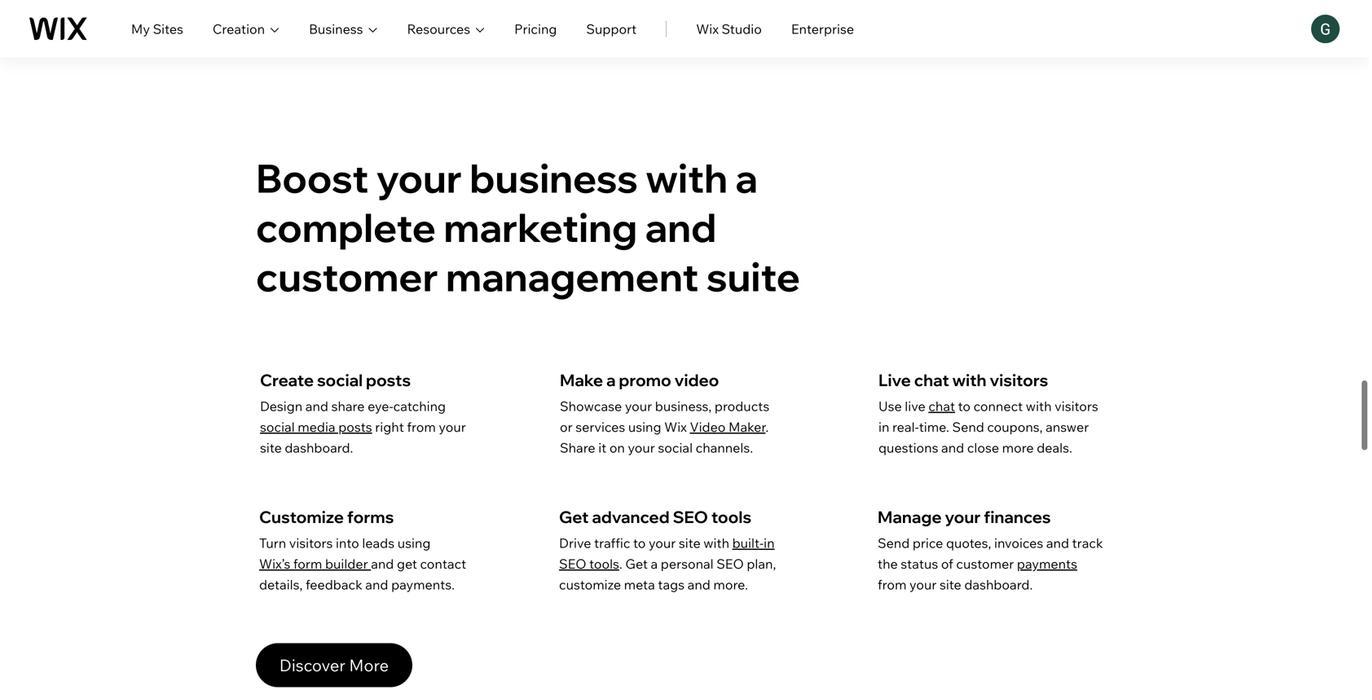 Task type: locate. For each thing, give the bounding box(es) containing it.
1 horizontal spatial customer
[[956, 556, 1014, 572]]

0 vertical spatial wix
[[696, 21, 719, 37]]

1 horizontal spatial visitors
[[990, 370, 1048, 390]]

my
[[131, 21, 150, 37]]

dashboard.
[[285, 440, 353, 456], [964, 577, 1033, 593]]

0 horizontal spatial tools
[[589, 556, 619, 572]]

business
[[309, 21, 363, 37]]

1 horizontal spatial send
[[952, 419, 984, 435]]

payments from your site dashboard.
[[878, 556, 1077, 593]]

social inside design and share eye-catching social media posts
[[260, 419, 295, 435]]

using inside showcase your business, products or services using wix
[[628, 419, 661, 435]]

0 horizontal spatial dashboard.
[[285, 440, 353, 456]]

get up meta
[[625, 556, 648, 572]]

products
[[715, 398, 770, 414]]

traffic
[[594, 535, 630, 551]]

1 horizontal spatial seo
[[673, 507, 708, 527]]

0 horizontal spatial in
[[764, 535, 775, 551]]

discover more
[[279, 655, 389, 676]]

using down 'business,'
[[628, 419, 661, 435]]

from inside right from your site dashboard.
[[407, 419, 436, 435]]

to right the traffic
[[633, 535, 646, 551]]

forms
[[347, 507, 394, 527]]

dashboard. for right
[[285, 440, 353, 456]]

2 horizontal spatial visitors
[[1055, 398, 1098, 414]]

0 horizontal spatial send
[[878, 535, 910, 551]]

visitors up answer
[[1055, 398, 1098, 414]]

site
[[260, 440, 282, 456], [679, 535, 701, 551], [940, 577, 961, 593]]

0 vertical spatial using
[[628, 419, 661, 435]]

make
[[560, 370, 603, 390]]

from inside payments from your site dashboard.
[[878, 577, 907, 593]]

site inside payments from your site dashboard.
[[940, 577, 961, 593]]

2 vertical spatial social
[[658, 440, 693, 456]]

1 horizontal spatial get
[[625, 556, 648, 572]]

support
[[586, 21, 637, 37]]

1 vertical spatial wix
[[664, 419, 687, 435]]

.
[[766, 419, 769, 435], [619, 556, 622, 572]]

0 vertical spatial chat
[[914, 370, 949, 390]]

1 vertical spatial visitors
[[1055, 398, 1098, 414]]

1 horizontal spatial a
[[651, 556, 658, 572]]

social for and
[[260, 419, 295, 435]]

form
[[293, 556, 322, 572]]

wix
[[696, 21, 719, 37], [664, 419, 687, 435]]

right
[[375, 419, 404, 435]]

seo inside built-in seo tools
[[559, 556, 586, 572]]

seo up built-in seo tools link
[[673, 507, 708, 527]]

2 horizontal spatial site
[[940, 577, 961, 593]]

site up personal
[[679, 535, 701, 551]]

1 horizontal spatial dashboard.
[[964, 577, 1033, 593]]

posts inside design and share eye-catching social media posts
[[338, 419, 372, 435]]

share
[[560, 440, 595, 456]]

get up drive at the left of the page
[[559, 507, 589, 527]]

questions
[[879, 440, 938, 456]]

1 vertical spatial dashboard.
[[964, 577, 1033, 593]]

business
[[470, 153, 638, 203]]

support link
[[586, 19, 637, 39]]

resources button
[[407, 19, 485, 39]]

2 vertical spatial a
[[651, 556, 658, 572]]

visitors up connect
[[990, 370, 1048, 390]]

1 vertical spatial site
[[679, 535, 701, 551]]

and inside 'send price quotes, invoices and track the status of customer'
[[1046, 535, 1069, 551]]

0 horizontal spatial site
[[260, 440, 282, 456]]

visitors
[[990, 370, 1048, 390], [1055, 398, 1098, 414], [289, 535, 333, 551]]

0 vertical spatial to
[[958, 398, 971, 414]]

send up the
[[878, 535, 910, 551]]

0 horizontal spatial using
[[397, 535, 431, 551]]

0 vertical spatial posts
[[366, 370, 411, 390]]

1 vertical spatial a
[[606, 370, 616, 390]]

1 horizontal spatial from
[[878, 577, 907, 593]]

1 vertical spatial tools
[[589, 556, 619, 572]]

0 horizontal spatial wix
[[664, 419, 687, 435]]

seo down drive at the left of the page
[[559, 556, 586, 572]]

manage
[[878, 507, 942, 527]]

. inside . get a personal seo plan, customize meta tags and more.
[[619, 556, 622, 572]]

visitors for live chat with visitors
[[990, 370, 1048, 390]]

1 vertical spatial social
[[260, 419, 295, 435]]

customize
[[259, 507, 344, 527]]

from
[[407, 419, 436, 435], [878, 577, 907, 593]]

0 vertical spatial site
[[260, 440, 282, 456]]

quotes,
[[946, 535, 991, 551]]

dashboard. inside payments from your site dashboard.
[[964, 577, 1033, 593]]

showcase your business, products or services using wix
[[560, 398, 770, 435]]

resources
[[407, 21, 470, 37]]

1 horizontal spatial to
[[958, 398, 971, 414]]

status
[[901, 556, 938, 572]]

1 vertical spatial get
[[625, 556, 648, 572]]

seo up more.
[[717, 556, 744, 572]]

enterprise link
[[791, 19, 854, 39]]

0 horizontal spatial social
[[260, 419, 295, 435]]

0 vertical spatial dashboard.
[[285, 440, 353, 456]]

tags
[[658, 577, 685, 593]]

send up close
[[952, 419, 984, 435]]

make a promo video
[[560, 370, 719, 390]]

0 horizontal spatial visitors
[[289, 535, 333, 551]]

payments.
[[391, 577, 455, 593]]

connect
[[974, 398, 1023, 414]]

1 horizontal spatial .
[[766, 419, 769, 435]]

wix down 'business,'
[[664, 419, 687, 435]]

price
[[913, 535, 943, 551]]

dashboard. down media
[[285, 440, 353, 456]]

2 vertical spatial visitors
[[289, 535, 333, 551]]

tools down the traffic
[[589, 556, 619, 572]]

0 vertical spatial a
[[735, 153, 758, 203]]

0 horizontal spatial get
[[559, 507, 589, 527]]

more.
[[713, 577, 748, 593]]

wix inside wix studio link
[[696, 21, 719, 37]]

track
[[1072, 535, 1103, 551]]

2 horizontal spatial seo
[[717, 556, 744, 572]]

1 vertical spatial .
[[619, 556, 622, 572]]

. inside . share it on your social channels.
[[766, 419, 769, 435]]

1 vertical spatial from
[[878, 577, 907, 593]]

video
[[690, 419, 726, 435]]

chat
[[914, 370, 949, 390], [929, 398, 955, 414]]

send inside 'send price quotes, invoices and track the status of customer'
[[878, 535, 910, 551]]

posts up eye-
[[366, 370, 411, 390]]

social down showcase your business, products or services using wix on the bottom
[[658, 440, 693, 456]]

1 horizontal spatial in
[[879, 419, 889, 435]]

using
[[628, 419, 661, 435], [397, 535, 431, 551]]

customize
[[559, 577, 621, 593]]

more
[[1002, 440, 1034, 456]]

site down "design"
[[260, 440, 282, 456]]

dashboard. down 'send price quotes, invoices and track the status of customer'
[[964, 577, 1033, 593]]

a
[[735, 153, 758, 203], [606, 370, 616, 390], [651, 556, 658, 572]]

0 vertical spatial tools
[[711, 507, 752, 527]]

wix left studio
[[696, 21, 719, 37]]

0 vertical spatial send
[[952, 419, 984, 435]]

time.
[[919, 419, 949, 435]]

your inside payments from your site dashboard.
[[910, 577, 937, 593]]

social for share
[[658, 440, 693, 456]]

visitors inside to connect with visitors in real-time. send coupons, answer questions and close more deals.
[[1055, 398, 1098, 414]]

0 vertical spatial in
[[879, 419, 889, 435]]

0 vertical spatial visitors
[[990, 370, 1048, 390]]

. get a personal seo plan, customize meta tags and more.
[[559, 556, 776, 593]]

to right chat link
[[958, 398, 971, 414]]

design
[[260, 398, 303, 414]]

0 vertical spatial from
[[407, 419, 436, 435]]

customer
[[256, 252, 438, 301], [956, 556, 1014, 572]]

tools up built-
[[711, 507, 752, 527]]

social up share
[[317, 370, 363, 390]]

visitors up form
[[289, 535, 333, 551]]

on
[[609, 440, 625, 456]]

site inside right from your site dashboard.
[[260, 440, 282, 456]]

live chat with visitors
[[879, 370, 1048, 390]]

chat up chat link
[[914, 370, 949, 390]]

1 vertical spatial in
[[764, 535, 775, 551]]

social media posts link
[[260, 419, 372, 435]]

tools inside built-in seo tools
[[589, 556, 619, 572]]

1 vertical spatial posts
[[338, 419, 372, 435]]

1 vertical spatial customer
[[956, 556, 1014, 572]]

dashboard. inside right from your site dashboard.
[[285, 440, 353, 456]]

0 vertical spatial get
[[559, 507, 589, 527]]

showcase
[[560, 398, 622, 414]]

1 horizontal spatial tools
[[711, 507, 752, 527]]

2 horizontal spatial a
[[735, 153, 758, 203]]

2 horizontal spatial social
[[658, 440, 693, 456]]

2 vertical spatial site
[[940, 577, 961, 593]]

0 horizontal spatial seo
[[559, 556, 586, 572]]

with
[[646, 153, 728, 203], [952, 370, 987, 390], [1026, 398, 1052, 414], [704, 535, 729, 551]]

marketing
[[444, 203, 637, 252]]

details,
[[259, 577, 303, 593]]

social
[[317, 370, 363, 390], [260, 419, 295, 435], [658, 440, 693, 456]]

1 vertical spatial to
[[633, 535, 646, 551]]

wix's form builder
[[259, 556, 371, 572]]

your inside right from your site dashboard.
[[439, 419, 466, 435]]

into
[[336, 535, 359, 551]]

1 vertical spatial chat
[[929, 398, 955, 414]]

0 horizontal spatial customer
[[256, 252, 438, 301]]

site down of
[[940, 577, 961, 593]]

social down "design"
[[260, 419, 295, 435]]

to inside to connect with visitors in real-time. send coupons, answer questions and close more deals.
[[958, 398, 971, 414]]

get inside . get a personal seo plan, customize meta tags and more.
[[625, 556, 648, 572]]

wix inside showcase your business, products or services using wix
[[664, 419, 687, 435]]

contact
[[420, 556, 466, 572]]

posts down share
[[338, 419, 372, 435]]

send inside to connect with visitors in real-time. send coupons, answer questions and close more deals.
[[952, 419, 984, 435]]

chat up time.
[[929, 398, 955, 414]]

in up plan,
[[764, 535, 775, 551]]

. down the traffic
[[619, 556, 622, 572]]

1 vertical spatial send
[[878, 535, 910, 551]]

in left the real-
[[879, 419, 889, 435]]

social inside . share it on your social channels.
[[658, 440, 693, 456]]

to connect with visitors in real-time. send coupons, answer questions and close more deals.
[[879, 398, 1098, 456]]

0 vertical spatial .
[[766, 419, 769, 435]]

from down catching
[[407, 419, 436, 435]]

customer inside boost your business with a complete marketing and customer management suite
[[256, 252, 438, 301]]

from for right from your site dashboard.
[[407, 419, 436, 435]]

turn visitors into leads using
[[259, 535, 431, 551]]

0 vertical spatial customer
[[256, 252, 438, 301]]

tools
[[711, 507, 752, 527], [589, 556, 619, 572]]

the
[[878, 556, 898, 572]]

from down the
[[878, 577, 907, 593]]

1 horizontal spatial using
[[628, 419, 661, 435]]

seo for get advanced seo tools
[[673, 507, 708, 527]]

a inside . get a personal seo plan, customize meta tags and more.
[[651, 556, 658, 572]]

1 horizontal spatial wix
[[696, 21, 719, 37]]

wix studio
[[696, 21, 762, 37]]

personal
[[661, 556, 714, 572]]

using up get
[[397, 535, 431, 551]]

. down products
[[766, 419, 769, 435]]

and
[[645, 203, 717, 252], [305, 398, 328, 414], [941, 440, 964, 456], [1046, 535, 1069, 551], [371, 556, 394, 572], [365, 577, 388, 593], [688, 577, 711, 593]]

0 vertical spatial social
[[317, 370, 363, 390]]

0 horizontal spatial from
[[407, 419, 436, 435]]

your inside showcase your business, products or services using wix
[[625, 398, 652, 414]]

right from your site dashboard.
[[260, 419, 466, 456]]

0 horizontal spatial .
[[619, 556, 622, 572]]

get
[[559, 507, 589, 527], [625, 556, 648, 572]]

use
[[879, 398, 902, 414]]



Task type: describe. For each thing, give the bounding box(es) containing it.
business button
[[309, 19, 378, 39]]

creation
[[213, 21, 265, 37]]

video
[[675, 370, 719, 390]]

in inside to connect with visitors in real-time. send coupons, answer questions and close more deals.
[[879, 419, 889, 435]]

manage your finances
[[878, 507, 1051, 527]]

from for payments from your site dashboard.
[[878, 577, 907, 593]]

live
[[905, 398, 926, 414]]

a inside boost your business with a complete marketing and customer management suite
[[735, 153, 758, 203]]

your inside boost your business with a complete marketing and customer management suite
[[376, 153, 462, 203]]

seo inside . get a personal seo plan, customize meta tags and more.
[[717, 556, 744, 572]]

get
[[397, 556, 417, 572]]

templates of email marketing image
[[0, 0, 1369, 55]]

tools for built-in seo tools
[[589, 556, 619, 572]]

use live chat
[[879, 398, 955, 414]]

services
[[576, 419, 625, 435]]

pricing link
[[514, 19, 557, 39]]

boost your business with a complete marketing and customer management suite
[[256, 153, 800, 301]]

profile image image
[[1311, 15, 1340, 43]]

customize forms
[[259, 507, 394, 527]]

and inside . get a personal seo plan, customize meta tags and more.
[[688, 577, 711, 593]]

finances
[[984, 507, 1051, 527]]

feedback
[[306, 577, 362, 593]]

site for payments from your site dashboard.
[[940, 577, 961, 593]]

tools for get advanced seo tools
[[711, 507, 752, 527]]

drive traffic to your site with
[[559, 535, 732, 551]]

discover more link
[[256, 643, 412, 687]]

close
[[967, 440, 999, 456]]

wix's form builder link
[[259, 556, 371, 572]]

business,
[[655, 398, 712, 414]]

video maker link
[[690, 419, 766, 435]]

create
[[260, 370, 314, 390]]

built-in seo tools
[[559, 535, 775, 572]]

maker
[[729, 419, 766, 435]]

1 vertical spatial using
[[397, 535, 431, 551]]

channels.
[[696, 440, 753, 456]]

with inside boost your business with a complete marketing and customer management suite
[[646, 153, 728, 203]]

0 horizontal spatial a
[[606, 370, 616, 390]]

live
[[879, 370, 911, 390]]

customer inside 'send price quotes, invoices and track the status of customer'
[[956, 556, 1014, 572]]

answer
[[1046, 419, 1089, 435]]

leads
[[362, 535, 395, 551]]

deals.
[[1037, 440, 1072, 456]]

visitors for to connect with visitors in real-time. send coupons, answer questions and close more deals.
[[1055, 398, 1098, 414]]

. for make a promo video
[[766, 419, 769, 435]]

get advanced seo tools
[[559, 507, 752, 527]]

payments link
[[1017, 556, 1077, 572]]

builder
[[325, 556, 368, 572]]

suite
[[706, 252, 800, 301]]

1 horizontal spatial site
[[679, 535, 701, 551]]

dashboard. for payments
[[964, 577, 1033, 593]]

drive
[[559, 535, 591, 551]]

enterprise
[[791, 21, 854, 37]]

more
[[349, 655, 389, 676]]

with inside to connect with visitors in real-time. send coupons, answer questions and close more deals.
[[1026, 398, 1052, 414]]

. share it on your social channels.
[[560, 419, 769, 456]]

plan,
[[747, 556, 776, 572]]

turn
[[259, 535, 286, 551]]

and inside to connect with visitors in real-time. send coupons, answer questions and close more deals.
[[941, 440, 964, 456]]

studio
[[722, 21, 762, 37]]

meta
[[624, 577, 655, 593]]

invoices
[[994, 535, 1043, 551]]

in inside built-in seo tools
[[764, 535, 775, 551]]

eye-
[[368, 398, 393, 414]]

wix studio link
[[696, 19, 762, 39]]

video maker
[[690, 419, 766, 435]]

and inside design and share eye-catching social media posts
[[305, 398, 328, 414]]

my sites
[[131, 21, 183, 37]]

0 horizontal spatial to
[[633, 535, 646, 551]]

built-in seo tools link
[[559, 535, 775, 572]]

of
[[941, 556, 953, 572]]

promo
[[619, 370, 671, 390]]

catching
[[393, 398, 446, 414]]

and inside boost your business with a complete marketing and customer management suite
[[645, 203, 717, 252]]

1 horizontal spatial social
[[317, 370, 363, 390]]

create social posts
[[260, 370, 411, 390]]

. for get advanced seo tools
[[619, 556, 622, 572]]

discover
[[279, 655, 346, 676]]

site for right from your site dashboard.
[[260, 440, 282, 456]]

design and share eye-catching social media posts
[[260, 398, 446, 435]]

boost
[[256, 153, 369, 203]]

it
[[598, 440, 607, 456]]

real-
[[892, 419, 919, 435]]

share
[[331, 398, 365, 414]]

coupons,
[[987, 419, 1043, 435]]

seo for built-in seo tools
[[559, 556, 586, 572]]

your inside . share it on your social channels.
[[628, 440, 655, 456]]

and get contact details, feedback and payments.
[[259, 556, 466, 593]]

creation button
[[213, 19, 280, 39]]

pricing
[[514, 21, 557, 37]]

sites
[[153, 21, 183, 37]]

media
[[298, 419, 335, 435]]



Task type: vqa. For each thing, say whether or not it's contained in the screenshot.


